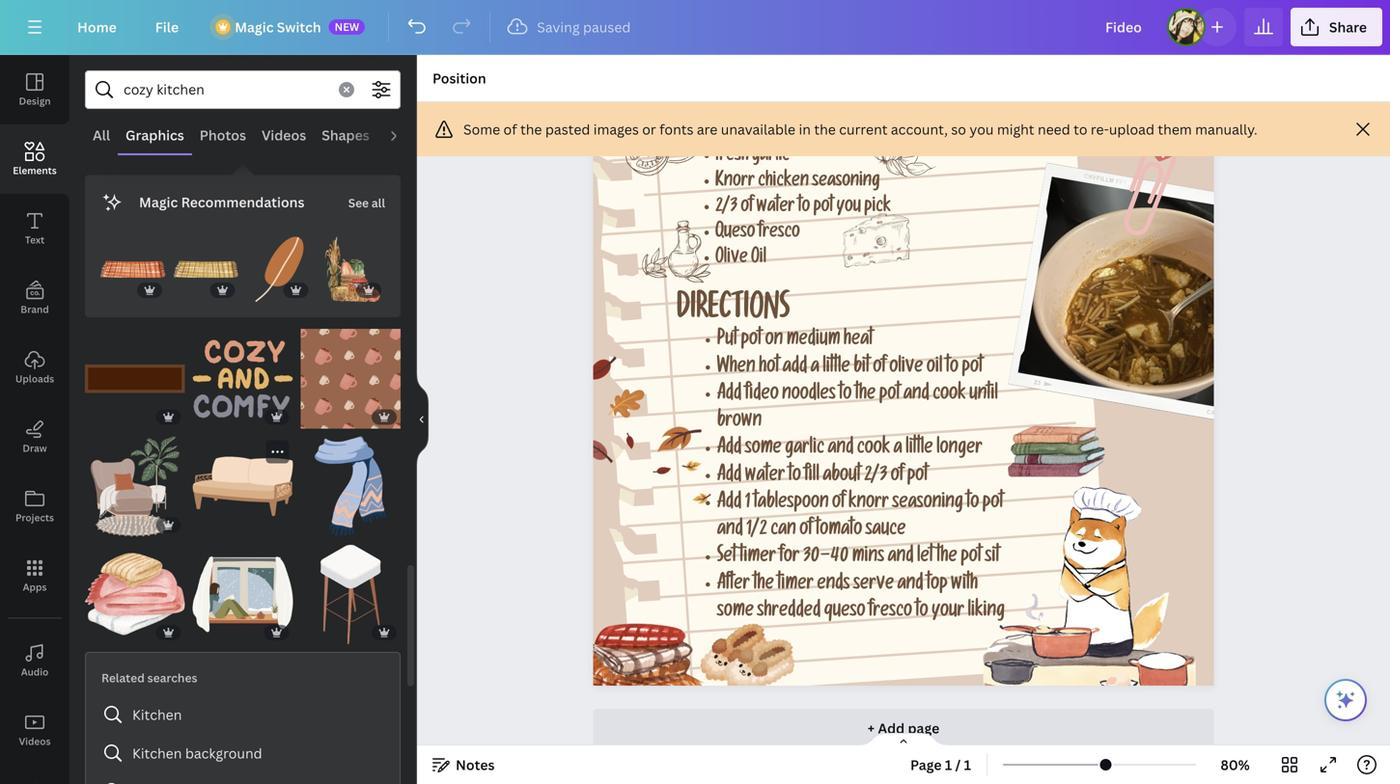 Task type: vqa. For each thing, say whether or not it's contained in the screenshot.
art
no



Task type: describe. For each thing, give the bounding box(es) containing it.
audio inside side panel tab list
[[21, 666, 49, 679]]

some of the pasted images or fonts are unavailable in the current account, so you might need to re-upload them manually.
[[463, 120, 1258, 139]]

watercolor fall pumpkins and cozy blankets on hay illustration image
[[320, 237, 385, 302]]

can
[[771, 522, 796, 542]]

on
[[765, 332, 783, 352]]

position button
[[425, 63, 494, 94]]

canva assistant image
[[1334, 689, 1357, 713]]

the right in
[[814, 120, 836, 139]]

text
[[25, 234, 45, 247]]

kitchen background button
[[94, 735, 392, 773]]

cozy and comfy lettering image
[[193, 329, 293, 429]]

shredded
[[757, 603, 821, 623]]

set
[[717, 549, 736, 569]]

side panel tab list
[[0, 55, 70, 785]]

all button
[[85, 117, 118, 154]]

brand
[[21, 303, 49, 316]]

1 horizontal spatial you
[[970, 120, 994, 139]]

related searches list
[[94, 696, 392, 785]]

longer
[[937, 440, 983, 460]]

and up about
[[828, 440, 854, 460]]

projects button
[[0, 472, 70, 542]]

oil
[[927, 359, 943, 379]]

to left the re-
[[1074, 120, 1088, 139]]

text button
[[0, 194, 70, 264]]

all
[[372, 195, 385, 211]]

main menu bar
[[0, 0, 1390, 55]]

searches
[[147, 671, 197, 687]]

put pot on medium heat when hot add a little bit of olive oil to pot add fideo noodles to the pot and cook until brown add some garlic and cook a little longer add water to fill about 2/3 of pot add 1 tablespoon of knorr seasoning to pot and 1/2 can of tomato sauce set timer for 30-40 mins and let the pot sit after the timer ends serve and top with some shredded queso fresco to your liking
[[717, 332, 1005, 623]]

might
[[997, 120, 1035, 139]]

0 vertical spatial some
[[745, 440, 782, 460]]

1/2
[[746, 522, 767, 542]]

liking
[[968, 603, 1005, 623]]

images
[[594, 120, 639, 139]]

watercolor cozy orange blanket image
[[100, 237, 166, 302]]

position
[[433, 69, 486, 87]]

1 horizontal spatial timer
[[777, 576, 814, 596]]

of right bit at the right top of page
[[873, 359, 886, 379]]

1 vertical spatial videos button
[[0, 696, 70, 766]]

put
[[717, 332, 738, 352]]

pot up until
[[962, 359, 983, 379]]

notes button
[[425, 750, 502, 781]]

and left 1/2 on the bottom right
[[717, 522, 743, 542]]

the left 'pasted'
[[520, 120, 542, 139]]

olive
[[715, 250, 748, 270]]

1 vertical spatial cook
[[857, 440, 890, 460]]

0 horizontal spatial timer
[[740, 549, 776, 569]]

to right noodles
[[839, 386, 852, 406]]

photos
[[200, 126, 246, 144]]

magic for magic switch
[[235, 18, 274, 36]]

seasoning inside knorr chicken seasoning 2/3 of water to pot you pick queso fresco olive oil
[[812, 173, 880, 193]]

+ add page button
[[593, 710, 1214, 748]]

graphics
[[126, 126, 184, 144]]

new
[[335, 19, 359, 34]]

kitchen for kitchen background
[[132, 745, 182, 763]]

kitchen button
[[94, 696, 392, 735]]

to inside knorr chicken seasoning 2/3 of water to pot you pick queso fresco olive oil
[[798, 199, 810, 218]]

in
[[799, 120, 811, 139]]

kitchen background
[[132, 745, 262, 763]]

directions
[[677, 297, 790, 329]]

pink cocoa cup simple seamless cozy pattern. holiday drink ornam image
[[301, 329, 401, 429]]

add
[[783, 359, 807, 379]]

hide image
[[416, 374, 429, 466]]

0 vertical spatial videos
[[262, 126, 306, 144]]

fill
[[805, 467, 820, 488]]

see all
[[348, 195, 385, 211]]

1 vertical spatial some
[[717, 603, 754, 623]]

elements
[[13, 164, 57, 177]]

to left your
[[916, 603, 928, 623]]

beautiful fall leaves image
[[247, 237, 312, 302]]

unavailable
[[721, 120, 796, 139]]

/
[[955, 756, 961, 775]]

water inside put pot on medium heat when hot add a little bit of olive oil to pot add fideo noodles to the pot and cook until brown add some garlic and cook a little longer add water to fill about 2/3 of pot add 1 tablespoon of knorr seasoning to pot and 1/2 can of tomato sauce set timer for 30-40 mins and let the pot sit after the timer ends serve and top with some shredded queso fresco to your liking
[[745, 467, 785, 488]]

draw button
[[0, 403, 70, 472]]

fresco inside knorr chicken seasoning 2/3 of water to pot you pick queso fresco olive oil
[[758, 225, 800, 244]]

you inside knorr chicken seasoning 2/3 of water to pot you pick queso fresco olive oil
[[837, 199, 861, 218]]

about
[[823, 467, 861, 488]]

0 vertical spatial audio
[[385, 126, 424, 144]]

olive
[[890, 359, 923, 379]]

mins
[[852, 549, 884, 569]]

uploads button
[[0, 333, 70, 403]]

apps
[[23, 581, 47, 594]]

page
[[910, 756, 942, 775]]

hot
[[759, 359, 779, 379]]

graphics button
[[118, 117, 192, 154]]

magic for magic recommendations
[[139, 193, 178, 211]]

apps button
[[0, 542, 70, 611]]

fresco inside put pot on medium heat when hot add a little bit of olive oil to pot add fideo noodles to the pot and cook until brown add some garlic and cook a little longer add water to fill about 2/3 of pot add 1 tablespoon of knorr seasoning to pot and 1/2 can of tomato sauce set timer for 30-40 mins and let the pot sit after the timer ends serve and top with some shredded queso fresco to your liking
[[869, 603, 912, 623]]

tablespoon
[[754, 495, 829, 515]]

fonts
[[660, 120, 694, 139]]

home
[[77, 18, 117, 36]]

see
[[348, 195, 369, 211]]

to down longer
[[967, 495, 979, 515]]

see all button
[[346, 183, 387, 221]]

when
[[717, 359, 756, 379]]

background
[[185, 745, 262, 763]]

file button
[[140, 8, 194, 46]]

current
[[839, 120, 888, 139]]

uploads
[[15, 373, 54, 386]]

saving paused
[[537, 18, 631, 36]]

1 horizontal spatial little
[[906, 440, 933, 460]]

80%
[[1221, 756, 1250, 775]]

2/3 inside knorr chicken seasoning 2/3 of water to pot you pick queso fresco olive oil
[[715, 199, 738, 218]]

1 inside put pot on medium heat when hot add a little bit of olive oil to pot add fideo noodles to the pot and cook until brown add some garlic and cook a little longer add water to fill about 2/3 of pot add 1 tablespoon of knorr seasoning to pot and 1/2 can of tomato sauce set timer for 30-40 mins and let the pot sit after the timer ends serve and top with some shredded queso fresco to your liking
[[745, 495, 750, 515]]

paused
[[583, 18, 631, 36]]

draw
[[23, 442, 47, 455]]

related
[[101, 671, 145, 687]]

upload
[[1109, 120, 1155, 139]]

knorr
[[715, 173, 755, 193]]

cozy winter scarf image
[[301, 437, 401, 537]]

and down olive on the top right of the page
[[904, 386, 930, 406]]

Design title text field
[[1090, 8, 1159, 46]]

+
[[868, 720, 875, 738]]

the right after
[[753, 576, 774, 596]]

fideo
[[745, 386, 779, 406]]

share
[[1329, 18, 1367, 36]]

pot left on
[[741, 332, 762, 352]]

fresh
[[715, 148, 749, 167]]

1 vertical spatial a
[[894, 440, 902, 460]]

home link
[[62, 8, 132, 46]]

show pages image
[[857, 733, 950, 748]]

brown
[[717, 413, 762, 433]]

olive oil hand drawn image
[[642, 221, 711, 283]]

elements button
[[0, 125, 70, 194]]



Task type: locate. For each thing, give the bounding box(es) containing it.
0 horizontal spatial a
[[811, 359, 819, 379]]

some down after
[[717, 603, 754, 623]]

kitchen down related searches
[[132, 706, 182, 725]]

sit
[[985, 549, 1000, 569]]

1 horizontal spatial fresco
[[869, 603, 912, 623]]

+ add page
[[868, 720, 940, 738]]

share button
[[1291, 8, 1383, 46]]

photos button
[[192, 117, 254, 154]]

you left pick
[[837, 199, 861, 218]]

of inside knorr chicken seasoning 2/3 of water to pot you pick queso fresco olive oil
[[741, 199, 753, 218]]

pillows image
[[85, 60, 185, 160]]

fresh garlic
[[715, 148, 790, 167]]

watercolor pile of cozy blankets image
[[85, 545, 185, 645]]

some down the brown
[[745, 440, 782, 460]]

0 horizontal spatial cook
[[857, 440, 890, 460]]

videos inside side panel tab list
[[19, 736, 51, 749]]

0 horizontal spatial audio
[[21, 666, 49, 679]]

audio button down apps
[[0, 627, 70, 696]]

0 vertical spatial magic
[[235, 18, 274, 36]]

audio
[[385, 126, 424, 144], [21, 666, 49, 679]]

rattan sofa illustration image
[[193, 437, 293, 537]]

1 horizontal spatial seasoning
[[892, 495, 963, 515]]

your
[[932, 603, 964, 623]]

1 vertical spatial garlic
[[785, 440, 824, 460]]

0 vertical spatial little
[[823, 359, 850, 379]]

the down bit at the right top of page
[[855, 386, 876, 406]]

pot down olive on the top right of the page
[[879, 386, 900, 406]]

a right add
[[811, 359, 819, 379]]

2/3
[[715, 199, 738, 218], [864, 467, 887, 488]]

some
[[463, 120, 500, 139]]

heat
[[844, 332, 873, 352]]

kitchen for kitchen
[[132, 706, 182, 725]]

with
[[951, 576, 978, 596]]

page 1 / 1
[[910, 756, 971, 775]]

0 horizontal spatial audio button
[[0, 627, 70, 696]]

shapes
[[322, 126, 370, 144]]

0 vertical spatial a
[[811, 359, 819, 379]]

knorr chicken seasoning 2/3 of water to pot you pick queso fresco olive oil
[[715, 173, 891, 270]]

1 horizontal spatial cook
[[933, 386, 966, 406]]

oil
[[751, 250, 767, 270]]

the
[[520, 120, 542, 139], [814, 120, 836, 139], [855, 386, 876, 406], [937, 549, 957, 569], [753, 576, 774, 596]]

1 right /
[[964, 756, 971, 775]]

pot left pick
[[813, 199, 833, 218]]

1 vertical spatial videos
[[19, 736, 51, 749]]

magic switch
[[235, 18, 321, 36]]

pot
[[813, 199, 833, 218], [741, 332, 762, 352], [962, 359, 983, 379], [879, 386, 900, 406], [907, 467, 928, 488], [983, 495, 1004, 515], [961, 549, 982, 569]]

manually.
[[1195, 120, 1258, 139]]

audio right shapes
[[385, 126, 424, 144]]

1 horizontal spatial magic
[[235, 18, 274, 36]]

them
[[1158, 120, 1192, 139]]

2/3 inside put pot on medium heat when hot add a little bit of olive oil to pot add fideo noodles to the pot and cook until brown add some garlic and cook a little longer add water to fill about 2/3 of pot add 1 tablespoon of knorr seasoning to pot and 1/2 can of tomato sauce set timer for 30-40 mins and let the pot sit after the timer ends serve and top with some shredded queso fresco to your liking
[[864, 467, 887, 488]]

the right let on the right of the page
[[937, 549, 957, 569]]

fresco down serve
[[869, 603, 912, 623]]

noodles
[[782, 386, 836, 406]]

cozy sofa illustration image
[[85, 437, 185, 537]]

cook down oil
[[933, 386, 966, 406]]

0 vertical spatial videos button
[[254, 117, 314, 154]]

videos button
[[254, 117, 314, 154], [0, 696, 70, 766]]

1 vertical spatial kitchen
[[132, 745, 182, 763]]

1 vertical spatial seasoning
[[892, 495, 963, 515]]

0 vertical spatial kitchen
[[132, 706, 182, 725]]

ends
[[817, 576, 850, 596]]

little left longer
[[906, 440, 933, 460]]

and left let on the right of the page
[[888, 549, 914, 569]]

1 horizontal spatial videos
[[262, 126, 306, 144]]

after
[[717, 576, 750, 596]]

0 vertical spatial audio button
[[377, 117, 431, 154]]

garlic up fill
[[785, 440, 824, 460]]

little
[[823, 359, 850, 379], [906, 440, 933, 460]]

0 horizontal spatial seasoning
[[812, 173, 880, 193]]

pick
[[864, 199, 891, 218]]

water inside knorr chicken seasoning 2/3 of water to pot you pick queso fresco olive oil
[[757, 199, 795, 218]]

audio down apps
[[21, 666, 49, 679]]

2 horizontal spatial 1
[[964, 756, 971, 775]]

medium
[[787, 332, 840, 352]]

cozy winter with woman reading in windowsill image
[[193, 545, 293, 645]]

1 horizontal spatial videos button
[[254, 117, 314, 154]]

1 vertical spatial timer
[[777, 576, 814, 596]]

0 vertical spatial garlic
[[752, 148, 790, 167]]

brand button
[[0, 264, 70, 333]]

notes
[[456, 756, 495, 775]]

kitchen cabinet, cupboard image
[[85, 329, 185, 429]]

you right so
[[970, 120, 994, 139]]

of up tomato
[[832, 495, 845, 515]]

2/3 down knorr
[[715, 199, 738, 218]]

pot right about
[[907, 467, 928, 488]]

80% button
[[1204, 750, 1267, 781]]

water down chicken
[[757, 199, 795, 218]]

pot left "sit"
[[961, 549, 982, 569]]

watercolor cozy blankets image
[[193, 60, 293, 160]]

add
[[717, 386, 742, 406], [717, 440, 742, 460], [717, 467, 742, 488], [717, 495, 742, 515], [878, 720, 905, 738]]

0 vertical spatial you
[[970, 120, 994, 139]]

1 horizontal spatial audio button
[[377, 117, 431, 154]]

magic down graphics button
[[139, 193, 178, 211]]

1 vertical spatial fresco
[[869, 603, 912, 623]]

1 horizontal spatial 1
[[945, 756, 952, 775]]

account,
[[891, 120, 948, 139]]

1 vertical spatial audio
[[21, 666, 49, 679]]

0 vertical spatial 2/3
[[715, 199, 738, 218]]

file
[[155, 18, 179, 36]]

1 kitchen from the top
[[132, 706, 182, 725]]

0 vertical spatial water
[[757, 199, 795, 218]]

and left top
[[898, 576, 923, 596]]

0 horizontal spatial videos
[[19, 736, 51, 749]]

0 horizontal spatial 2/3
[[715, 199, 738, 218]]

1 vertical spatial you
[[837, 199, 861, 218]]

2 kitchen from the top
[[132, 745, 182, 763]]

bit
[[854, 359, 870, 379]]

0 horizontal spatial magic
[[139, 193, 178, 211]]

a
[[811, 359, 819, 379], [894, 440, 902, 460]]

2/3 up knorr
[[864, 467, 887, 488]]

need
[[1038, 120, 1070, 139]]

snowy night in cozy christmas town city panorama. winter christmas village image
[[301, 60, 401, 160]]

to down chicken
[[798, 199, 810, 218]]

1 vertical spatial magic
[[139, 193, 178, 211]]

seasoning up pick
[[812, 173, 880, 193]]

add inside button
[[878, 720, 905, 738]]

are
[[697, 120, 718, 139]]

kitchen stool isometric composition image
[[301, 545, 401, 645]]

1 horizontal spatial 2/3
[[864, 467, 887, 488]]

seasoning up sauce
[[892, 495, 963, 515]]

0 horizontal spatial fresco
[[758, 225, 800, 244]]

top
[[927, 576, 948, 596]]

timer down for
[[777, 576, 814, 596]]

of right "can"
[[800, 522, 813, 542]]

1 vertical spatial 2/3
[[864, 467, 887, 488]]

switch
[[277, 18, 321, 36]]

of up the queso
[[741, 199, 753, 218]]

so
[[951, 120, 966, 139]]

to left fill
[[789, 467, 801, 488]]

all
[[93, 126, 110, 144]]

cook up about
[[857, 440, 890, 460]]

0 vertical spatial seasoning
[[812, 173, 880, 193]]

magic recommendations
[[139, 193, 305, 211]]

group
[[85, 60, 185, 160], [193, 60, 293, 160], [301, 60, 401, 160], [247, 225, 312, 302], [100, 237, 166, 302], [174, 237, 239, 302], [320, 237, 385, 302], [193, 318, 293, 429], [301, 318, 401, 429], [85, 329, 185, 429], [85, 426, 185, 537], [301, 426, 401, 537], [193, 437, 293, 537], [85, 533, 185, 645], [193, 533, 293, 645], [301, 545, 401, 645]]

pot inside knorr chicken seasoning 2/3 of water to pot you pick queso fresco olive oil
[[813, 199, 833, 218]]

pot up "sit"
[[983, 495, 1004, 515]]

page
[[908, 720, 940, 738]]

projects
[[15, 512, 54, 525]]

1 left /
[[945, 756, 952, 775]]

related searches
[[101, 671, 197, 687]]

fresco up the oil
[[758, 225, 800, 244]]

water
[[757, 199, 795, 218], [745, 467, 785, 488]]

watercolor cozy beige blanket image
[[174, 237, 239, 302]]

1 vertical spatial water
[[745, 467, 785, 488]]

timer down 1/2 on the bottom right
[[740, 549, 776, 569]]

garlic up chicken
[[752, 148, 790, 167]]

magic left switch
[[235, 18, 274, 36]]

videos
[[262, 126, 306, 144], [19, 736, 51, 749]]

you
[[970, 120, 994, 139], [837, 199, 861, 218]]

design button
[[0, 55, 70, 125]]

0 horizontal spatial you
[[837, 199, 861, 218]]

knorr
[[849, 495, 889, 515]]

0 vertical spatial fresco
[[758, 225, 800, 244]]

cook
[[933, 386, 966, 406], [857, 440, 890, 460]]

seasoning inside put pot on medium heat when hot add a little bit of olive oil to pot add fideo noodles to the pot and cook until brown add some garlic and cook a little longer add water to fill about 2/3 of pot add 1 tablespoon of knorr seasoning to pot and 1/2 can of tomato sauce set timer for 30-40 mins and let the pot sit after the timer ends serve and top with some shredded queso fresco to your liking
[[892, 495, 963, 515]]

shapes button
[[314, 117, 377, 154]]

Search elements search field
[[124, 71, 327, 108]]

1 vertical spatial audio button
[[0, 627, 70, 696]]

pasted
[[545, 120, 590, 139]]

fresco
[[758, 225, 800, 244], [869, 603, 912, 623]]

to
[[1074, 120, 1088, 139], [798, 199, 810, 218], [946, 359, 959, 379], [839, 386, 852, 406], [789, 467, 801, 488], [967, 495, 979, 515], [916, 603, 928, 623]]

0 vertical spatial cook
[[933, 386, 966, 406]]

water up tablespoon
[[745, 467, 785, 488]]

chicken
[[758, 173, 809, 193]]

let
[[917, 549, 933, 569]]

0 horizontal spatial 1
[[745, 495, 750, 515]]

garlic inside put pot on medium heat when hot add a little bit of olive oil to pot add fideo noodles to the pot and cook until brown add some garlic and cook a little longer add water to fill about 2/3 of pot add 1 tablespoon of knorr seasoning to pot and 1/2 can of tomato sauce set timer for 30-40 mins and let the pot sit after the timer ends serve and top with some shredded queso fresco to your liking
[[785, 440, 824, 460]]

little left bit at the right top of page
[[823, 359, 850, 379]]

0 horizontal spatial videos button
[[0, 696, 70, 766]]

kitchen left background
[[132, 745, 182, 763]]

of right some
[[504, 120, 517, 139]]

of
[[504, 120, 517, 139], [741, 199, 753, 218], [873, 359, 886, 379], [891, 467, 904, 488], [832, 495, 845, 515], [800, 522, 813, 542]]

garlic
[[752, 148, 790, 167], [785, 440, 824, 460]]

magic
[[235, 18, 274, 36], [139, 193, 178, 211]]

saving paused status
[[498, 15, 640, 39]]

design
[[19, 95, 51, 108]]

to right oil
[[946, 359, 959, 379]]

queso
[[824, 603, 866, 623]]

1 up 1/2 on the bottom right
[[745, 495, 750, 515]]

audio button right shapes
[[377, 117, 431, 154]]

0 horizontal spatial little
[[823, 359, 850, 379]]

a left longer
[[894, 440, 902, 460]]

magic inside main menu bar
[[235, 18, 274, 36]]

of right about
[[891, 467, 904, 488]]

1 horizontal spatial a
[[894, 440, 902, 460]]

and
[[904, 386, 930, 406], [828, 440, 854, 460], [717, 522, 743, 542], [888, 549, 914, 569], [898, 576, 923, 596]]

1 horizontal spatial audio
[[385, 126, 424, 144]]

1 vertical spatial little
[[906, 440, 933, 460]]

0 vertical spatial timer
[[740, 549, 776, 569]]



